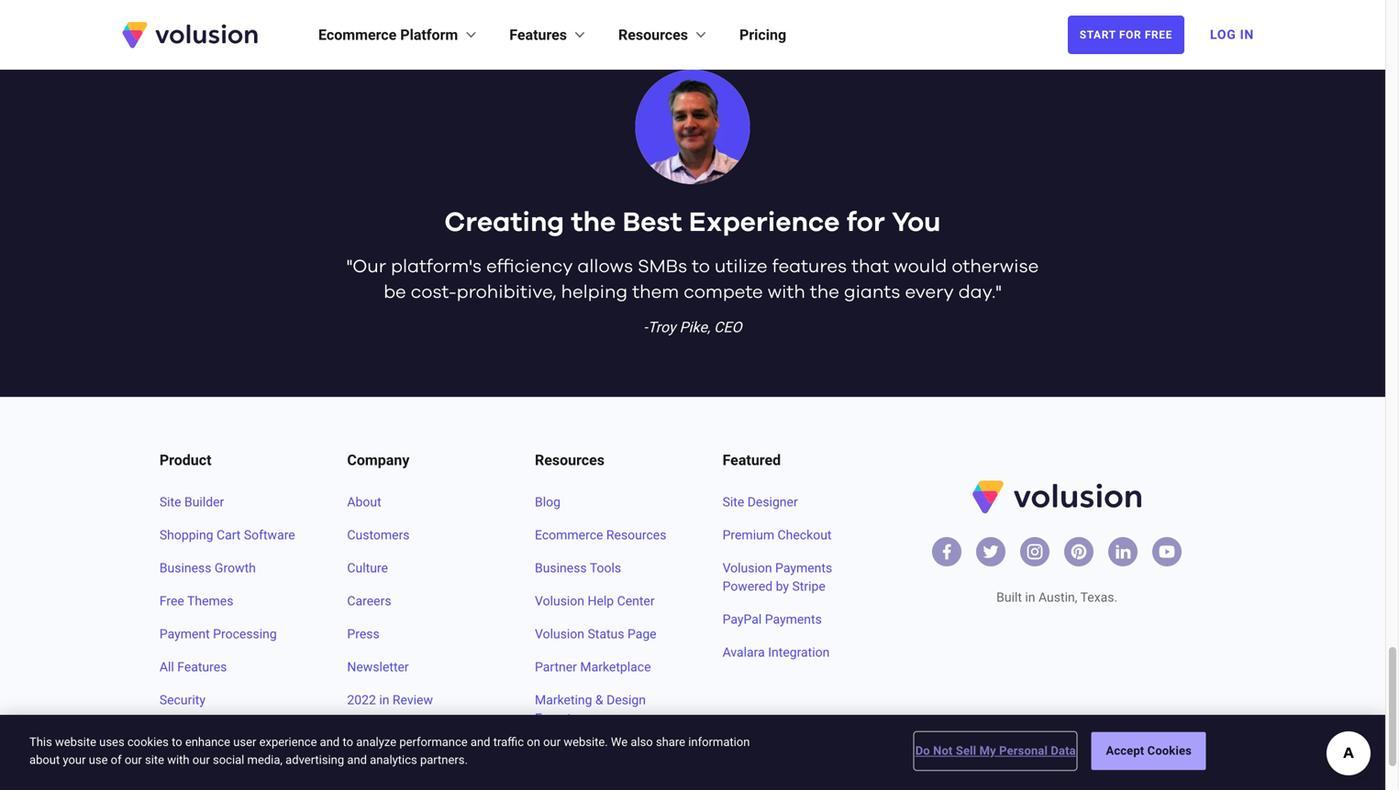 Task type: describe. For each thing, give the bounding box(es) containing it.
business for product
[[160, 561, 211, 576]]

careers
[[347, 594, 391, 609]]

business tools link
[[535, 560, 679, 578]]

accept cookies
[[1106, 745, 1192, 759]]

-
[[644, 319, 648, 336]]

business for resources
[[535, 561, 587, 576]]

site designer
[[723, 495, 798, 510]]

use
[[89, 754, 108, 768]]

about link
[[347, 494, 491, 512]]

data
[[1051, 745, 1076, 759]]

also
[[631, 736, 653, 750]]

allows
[[578, 258, 633, 276]]

traffic
[[493, 736, 524, 750]]

prohibitive,
[[457, 283, 556, 302]]

log in link
[[1199, 15, 1265, 55]]

business growth
[[160, 561, 256, 576]]

by
[[776, 579, 789, 594]]

resources button
[[618, 24, 710, 46]]

tools
[[590, 561, 621, 576]]

avalara integration
[[723, 645, 830, 661]]

would
[[894, 258, 947, 276]]

marketing & design experts link
[[535, 692, 679, 728]]

texas.
[[1081, 590, 1118, 605]]

press link
[[347, 626, 491, 644]]

pike,
[[680, 319, 710, 336]]

log
[[1210, 27, 1236, 42]]

about
[[347, 495, 381, 510]]

avalara
[[723, 645, 765, 661]]

site builder
[[160, 495, 224, 510]]

pricing for pricing link to the top
[[740, 26, 786, 44]]

0 horizontal spatial our
[[125, 754, 142, 768]]

partner marketplace
[[535, 660, 651, 675]]

volusion payments powered by stripe
[[723, 561, 832, 594]]

analytics
[[370, 754, 417, 768]]

press
[[347, 627, 380, 642]]

nonprofit link
[[160, 725, 303, 743]]

with inside this website uses cookies to enhance user experience and to analyze performance and traffic on our website. we also share information about your use of our site with our social media, advertising and analytics partners.
[[167, 754, 190, 768]]

free
[[1145, 28, 1173, 41]]

website
[[55, 736, 96, 750]]

shopping cart software link
[[160, 527, 303, 545]]

newsletter
[[347, 660, 409, 675]]

"our
[[347, 258, 386, 276]]

information
[[688, 736, 750, 750]]

volusion for volusion status page
[[535, 627, 585, 642]]

"our platform's efficiency allows smbs to utilize features that would otherwise be cost-prohibitive, helping them compete with the giants every day."
[[347, 258, 1039, 302]]

marketplace
[[580, 660, 651, 675]]

instagram image
[[1026, 543, 1044, 561]]

designer
[[748, 495, 798, 510]]

2 horizontal spatial our
[[543, 736, 561, 750]]

security link
[[160, 692, 303, 710]]

volusion help center link
[[535, 593, 679, 611]]

my
[[980, 745, 996, 759]]

user
[[233, 736, 256, 750]]

2 horizontal spatial and
[[471, 736, 490, 750]]

start for free link
[[1068, 16, 1185, 54]]

youtube image
[[1158, 543, 1177, 561]]

2 vertical spatial resources
[[606, 528, 667, 543]]

free themes
[[160, 594, 233, 609]]

paypal payments link
[[723, 611, 866, 629]]

customers
[[347, 528, 410, 543]]

them
[[632, 283, 679, 302]]

customers link
[[347, 527, 491, 545]]

site for featured
[[723, 495, 744, 510]]

0 horizontal spatial and
[[320, 736, 340, 750]]

with inside "our platform's efficiency allows smbs to utilize features that would otherwise be cost-prohibitive, helping them compete with the giants every day."
[[768, 283, 806, 302]]

integration
[[768, 645, 830, 661]]

&
[[595, 693, 603, 708]]

creating
[[444, 209, 565, 237]]

features inside all features link
[[177, 660, 227, 675]]

uses
[[99, 736, 124, 750]]

avalara integration link
[[723, 644, 866, 662]]

be
[[384, 283, 406, 302]]

stripe
[[792, 579, 826, 594]]

partner marketplace link
[[535, 659, 679, 677]]

resources inside dropdown button
[[618, 26, 688, 44]]

your
[[63, 754, 86, 768]]

growth
[[215, 561, 256, 576]]

payment
[[160, 627, 210, 642]]

website.
[[564, 736, 608, 750]]

themes
[[187, 594, 233, 609]]

cost-
[[411, 283, 457, 302]]

blog link
[[535, 494, 679, 512]]

in
[[1240, 27, 1254, 42]]

careers link
[[347, 593, 491, 611]]

features button
[[510, 24, 589, 46]]

premium checkout
[[723, 528, 832, 543]]

experience
[[689, 209, 840, 237]]

to inside "our platform's efficiency allows smbs to utilize features that would otherwise be cost-prohibitive, helping them compete with the giants every day."
[[692, 258, 710, 276]]

log in
[[1210, 27, 1254, 42]]

1 vertical spatial resources
[[535, 452, 605, 469]]

for
[[847, 209, 885, 237]]

linkedin image
[[1114, 543, 1132, 561]]

about
[[29, 754, 60, 768]]

1 horizontal spatial our
[[193, 754, 210, 768]]

partner
[[535, 660, 577, 675]]



Task type: vqa. For each thing, say whether or not it's contained in the screenshot.
Instagram image
yes



Task type: locate. For each thing, give the bounding box(es) containing it.
volusion for volusion payments powered by stripe
[[723, 561, 772, 576]]

features inside features dropdown button
[[510, 26, 567, 44]]

1 horizontal spatial site
[[723, 495, 744, 510]]

and up advertising
[[320, 736, 340, 750]]

ecommerce inside dropdown button
[[318, 26, 397, 44]]

0 vertical spatial resources
[[618, 26, 688, 44]]

0 vertical spatial ecommerce
[[318, 26, 397, 44]]

all features link
[[160, 659, 303, 677]]

in right built
[[1025, 590, 1036, 605]]

to left analyze on the bottom
[[343, 736, 353, 750]]

and down analyze on the bottom
[[347, 754, 367, 768]]

payments up 'avalara integration' link
[[765, 612, 822, 628]]

volusion up partner
[[535, 627, 585, 642]]

paypal payments
[[723, 612, 822, 628]]

our right 'on'
[[543, 736, 561, 750]]

site builder link
[[160, 494, 303, 512]]

0 vertical spatial pricing link
[[740, 24, 786, 46]]

0 vertical spatial with
[[768, 283, 806, 302]]

1 vertical spatial payments
[[765, 612, 822, 628]]

performance
[[399, 736, 468, 750]]

payment processing
[[160, 627, 277, 642]]

experts
[[535, 711, 578, 727]]

status
[[588, 627, 624, 642]]

every
[[905, 283, 954, 302]]

1 horizontal spatial business
[[535, 561, 587, 576]]

1 horizontal spatial ecommerce
[[535, 528, 603, 543]]

the inside "our platform's efficiency allows smbs to utilize features that would otherwise be cost-prohibitive, helping them compete with the giants every day."
[[810, 283, 840, 302]]

0 horizontal spatial the
[[571, 209, 616, 237]]

1 vertical spatial pricing
[[160, 759, 199, 774]]

the
[[571, 209, 616, 237], [810, 283, 840, 302]]

experience
[[259, 736, 317, 750]]

marketing
[[535, 693, 592, 708]]

with right site
[[167, 754, 190, 768]]

1 vertical spatial features
[[177, 660, 227, 675]]

with down features
[[768, 283, 806, 302]]

enhance
[[185, 736, 230, 750]]

0 horizontal spatial to
[[172, 736, 182, 750]]

this
[[29, 736, 52, 750]]

premium
[[723, 528, 775, 543]]

business down shopping
[[160, 561, 211, 576]]

site for product
[[160, 495, 181, 510]]

utilize
[[715, 258, 768, 276]]

cookies
[[127, 736, 169, 750]]

1 vertical spatial pricing link
[[160, 758, 303, 776]]

0 horizontal spatial site
[[160, 495, 181, 510]]

of
[[111, 754, 122, 768]]

0 vertical spatial the
[[571, 209, 616, 237]]

1 horizontal spatial the
[[810, 283, 840, 302]]

volusion for volusion help center
[[535, 594, 585, 609]]

2 business from the left
[[535, 561, 587, 576]]

ecommerce for ecommerce platform
[[318, 26, 397, 44]]

1 vertical spatial ecommerce
[[535, 528, 603, 543]]

ecommerce left platform
[[318, 26, 397, 44]]

start
[[1080, 28, 1116, 41]]

blog
[[535, 495, 561, 510]]

payments inside volusion payments powered by stripe
[[775, 561, 832, 576]]

0 horizontal spatial pricing
[[160, 759, 199, 774]]

advertising
[[286, 754, 344, 768]]

features
[[772, 258, 847, 276]]

0 horizontal spatial features
[[177, 660, 227, 675]]

2022 in review link
[[347, 692, 491, 710]]

0 horizontal spatial pricing link
[[160, 758, 303, 776]]

site up premium
[[723, 495, 744, 510]]

ecommerce resources
[[535, 528, 667, 543]]

twitter image
[[982, 543, 1000, 561]]

on
[[527, 736, 540, 750]]

built in austin, texas.
[[997, 590, 1118, 605]]

payments for paypal payments
[[765, 612, 822, 628]]

1 vertical spatial volusion
[[535, 594, 585, 609]]

volusion help center
[[535, 594, 655, 609]]

platform
[[400, 26, 458, 44]]

1 business from the left
[[160, 561, 211, 576]]

accept cookies button
[[1092, 733, 1206, 771]]

payments
[[775, 561, 832, 576], [765, 612, 822, 628]]

0 horizontal spatial ecommerce
[[318, 26, 397, 44]]

1 horizontal spatial pricing
[[740, 26, 786, 44]]

0 vertical spatial pricing
[[740, 26, 786, 44]]

checkout
[[778, 528, 832, 543]]

1 horizontal spatial and
[[347, 754, 367, 768]]

in right 2022
[[379, 693, 389, 708]]

platform's
[[391, 258, 482, 276]]

our right of
[[125, 754, 142, 768]]

business left tools at the left of page
[[535, 561, 587, 576]]

payments for volusion payments powered by stripe
[[775, 561, 832, 576]]

1 horizontal spatial pricing link
[[740, 24, 786, 46]]

0 vertical spatial in
[[1025, 590, 1036, 605]]

company
[[347, 452, 410, 469]]

shopping
[[160, 528, 213, 543]]

helping
[[561, 283, 628, 302]]

business growth link
[[160, 560, 303, 578]]

do
[[916, 745, 930, 759]]

pricing for pricing link to the left
[[160, 759, 199, 774]]

featured
[[723, 452, 781, 469]]

volusion status page link
[[535, 626, 679, 644]]

all features
[[160, 660, 227, 675]]

to
[[692, 258, 710, 276], [172, 736, 182, 750], [343, 736, 353, 750]]

0 vertical spatial volusion
[[723, 561, 772, 576]]

privacy alert dialog
[[0, 716, 1386, 791]]

1 vertical spatial the
[[810, 283, 840, 302]]

not
[[933, 745, 953, 759]]

powered
[[723, 579, 773, 594]]

culture
[[347, 561, 388, 576]]

to right cookies
[[172, 736, 182, 750]]

1 vertical spatial in
[[379, 693, 389, 708]]

1 horizontal spatial to
[[343, 736, 353, 750]]

ecommerce for ecommerce resources
[[535, 528, 603, 543]]

in for review
[[379, 693, 389, 708]]

you
[[892, 209, 941, 237]]

ceo
[[714, 319, 742, 336]]

2 vertical spatial volusion
[[535, 627, 585, 642]]

0 horizontal spatial with
[[167, 754, 190, 768]]

with
[[768, 283, 806, 302], [167, 754, 190, 768]]

the down features
[[810, 283, 840, 302]]

sell
[[956, 745, 977, 759]]

this website uses cookies to enhance user experience and to analyze performance and traffic on our website. we also share information about your use of our site with our social media, advertising and analytics partners.
[[29, 736, 750, 768]]

site left builder
[[160, 495, 181, 510]]

pricing link
[[740, 24, 786, 46], [160, 758, 303, 776]]

1 horizontal spatial with
[[768, 283, 806, 302]]

1 site from the left
[[160, 495, 181, 510]]

2 site from the left
[[723, 495, 744, 510]]

pinterest image
[[1070, 543, 1088, 561]]

payments up stripe
[[775, 561, 832, 576]]

0 vertical spatial payments
[[775, 561, 832, 576]]

help
[[588, 594, 614, 609]]

the up allows
[[571, 209, 616, 237]]

accept
[[1106, 745, 1145, 759]]

personal
[[999, 745, 1048, 759]]

analyze
[[356, 736, 397, 750]]

1 vertical spatial with
[[167, 754, 190, 768]]

volusion down business tools
[[535, 594, 585, 609]]

0 horizontal spatial in
[[379, 693, 389, 708]]

login
[[535, 744, 567, 760]]

2022 in review
[[347, 693, 433, 708]]

giants
[[844, 283, 901, 302]]

creating the best experience for you
[[444, 209, 941, 237]]

volusion status page
[[535, 627, 657, 642]]

0 vertical spatial features
[[510, 26, 567, 44]]

ecommerce up business tools
[[535, 528, 603, 543]]

volusion payments powered by stripe link
[[723, 560, 866, 596]]

partners.
[[420, 754, 468, 768]]

our down enhance
[[193, 754, 210, 768]]

compete
[[684, 283, 763, 302]]

site
[[145, 754, 164, 768]]

-troy pike, ceo
[[644, 319, 742, 336]]

built
[[997, 590, 1022, 605]]

processing
[[213, 627, 277, 642]]

paypal
[[723, 612, 762, 628]]

1 horizontal spatial in
[[1025, 590, 1036, 605]]

business tools
[[535, 561, 621, 576]]

0 horizontal spatial business
[[160, 561, 211, 576]]

otherwise
[[952, 258, 1039, 276]]

facebook image
[[938, 543, 956, 561]]

free
[[160, 594, 184, 609]]

in for austin,
[[1025, 590, 1036, 605]]

1 horizontal spatial features
[[510, 26, 567, 44]]

2 horizontal spatial to
[[692, 258, 710, 276]]

volusion inside volusion payments powered by stripe
[[723, 561, 772, 576]]

site
[[160, 495, 181, 510], [723, 495, 744, 510]]

volusion up powered
[[723, 561, 772, 576]]

design
[[607, 693, 646, 708]]

start for free
[[1080, 28, 1173, 41]]

and left traffic
[[471, 736, 490, 750]]

to up the compete on the top of page
[[692, 258, 710, 276]]



